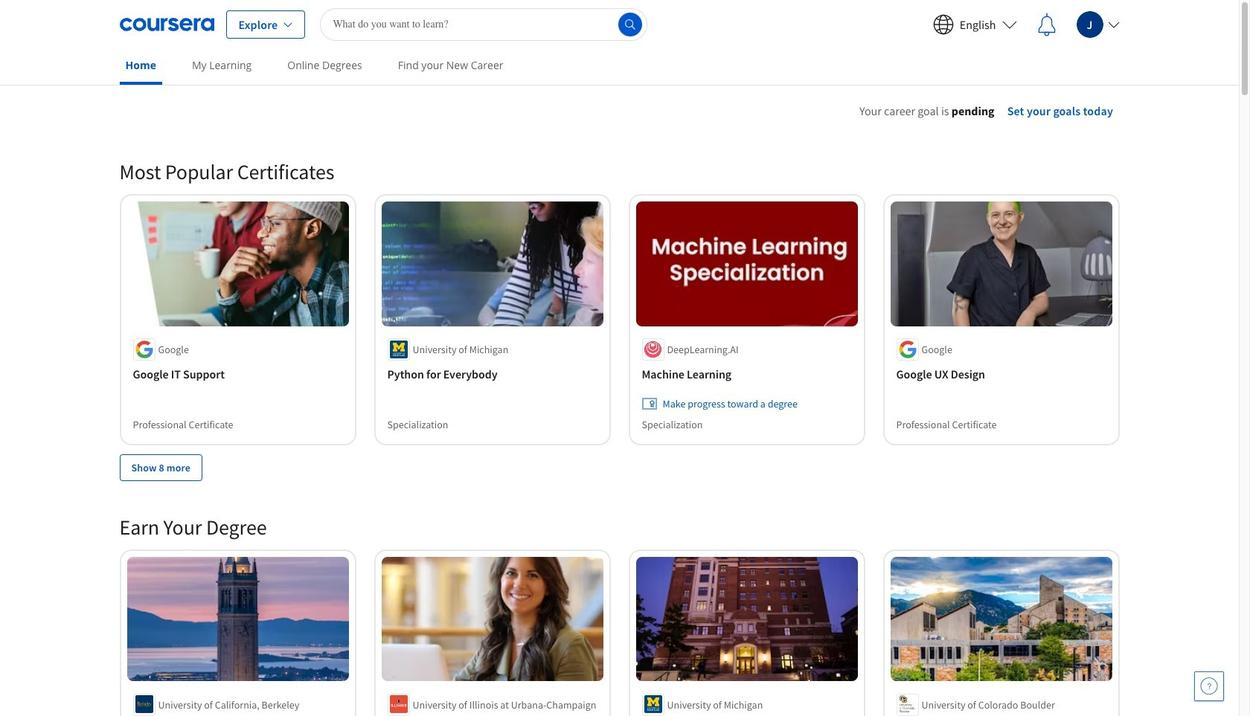 Task type: vqa. For each thing, say whether or not it's contained in the screenshot.
search field
yes



Task type: locate. For each thing, give the bounding box(es) containing it.
help center image
[[1200, 678, 1218, 696]]

region
[[708, 123, 1191, 270]]

None search field
[[320, 8, 648, 41]]

most popular certificates collection element
[[110, 135, 1128, 505]]



Task type: describe. For each thing, give the bounding box(es) containing it.
earn your degree collection element
[[110, 490, 1128, 717]]

What do you want to learn? text field
[[320, 8, 648, 41]]

coursera image
[[119, 12, 214, 36]]



